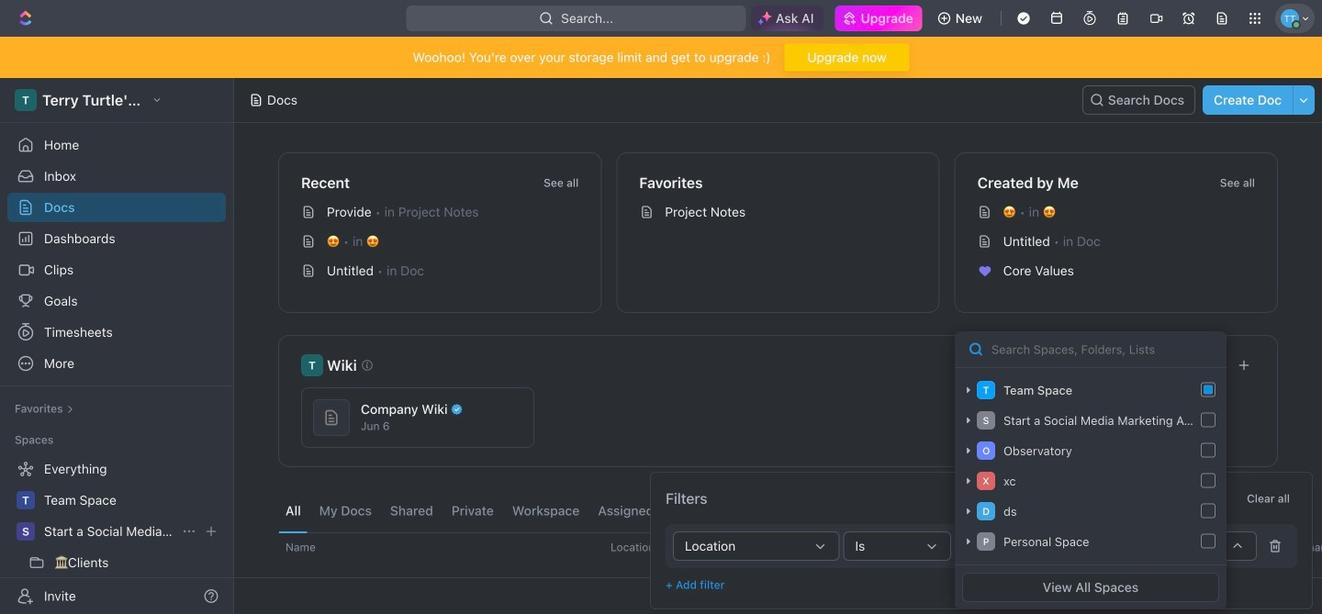 Task type: vqa. For each thing, say whether or not it's contained in the screenshot.
top 'Share' button
no



Task type: locate. For each thing, give the bounding box(es) containing it.
company wiki image
[[322, 409, 341, 427]]

drumstick bite image
[[1164, 591, 1175, 602]]

tab list
[[278, 489, 733, 533]]

start a social media marketing agency, , element
[[17, 522, 35, 541]]

column header
[[258, 533, 278, 562]]

row
[[258, 533, 1322, 562]]

Search Spaces, Folders, Lists text field
[[955, 331, 1227, 368]]



Task type: describe. For each thing, give the bounding box(es) containing it.
heart image
[[979, 265, 991, 277]]

sidebar navigation
[[0, 78, 234, 614]]

terry turtle's workspace, , element
[[301, 354, 323, 376]]



